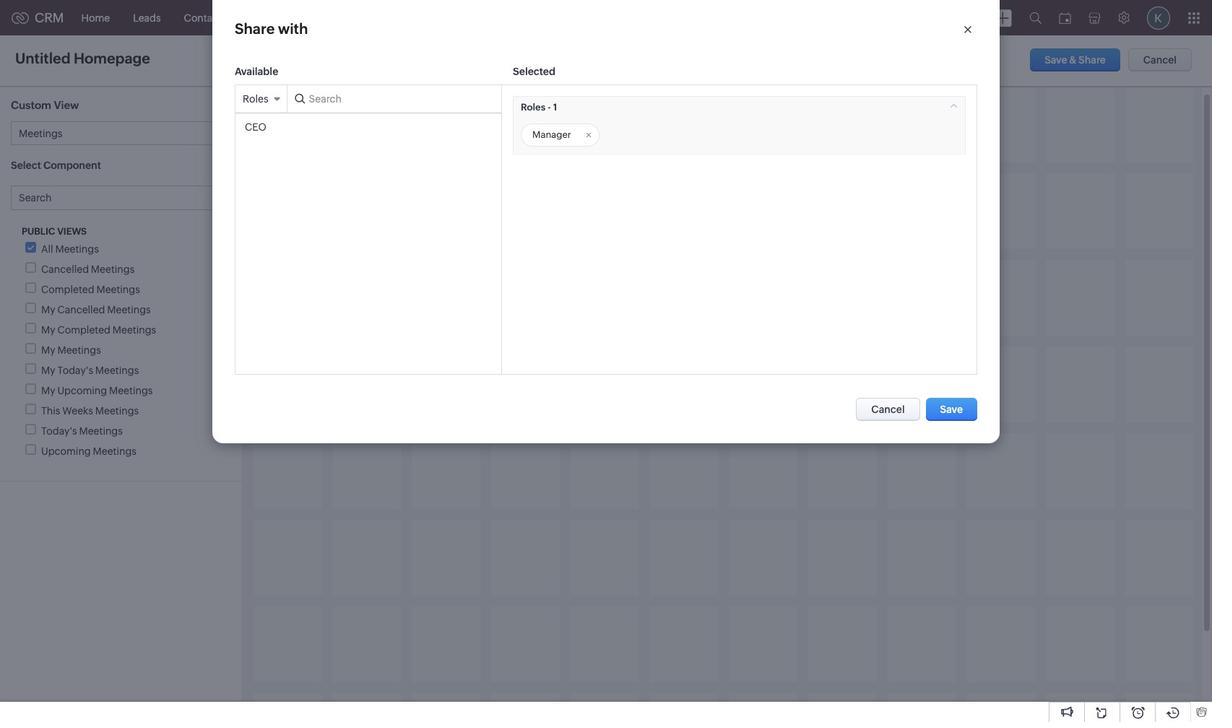 Task type: locate. For each thing, give the bounding box(es) containing it.
Search text field
[[287, 85, 484, 113]]

0 horizontal spatial cancel
[[872, 404, 905, 416]]

1 vertical spatial cancelled
[[57, 305, 105, 316]]

share left with
[[235, 20, 275, 37]]

upgrade
[[921, 18, 963, 28]]

cancelled
[[41, 264, 89, 276], [57, 305, 105, 316]]

save inside button
[[941, 404, 963, 416]]

selected
[[513, 66, 556, 78]]

this weeks meetings
[[41, 406, 139, 417]]

0 horizontal spatial all
[[41, 244, 53, 255]]

3 my from the top
[[41, 345, 55, 357]]

all down the available
[[269, 102, 282, 114]]

1 horizontal spatial share
[[1079, 54, 1107, 66]]

share inside save & share button
[[1079, 54, 1107, 66]]

ceo
[[245, 121, 267, 133]]

today's down my meetings
[[57, 365, 93, 377]]

share
[[235, 20, 275, 37], [1079, 54, 1107, 66]]

all meetings down the available
[[269, 102, 333, 114]]

completed meetings
[[41, 284, 140, 296]]

0 horizontal spatial save
[[941, 404, 963, 416]]

cancelled down completed meetings
[[57, 305, 105, 316]]

share with
[[235, 20, 308, 37]]

all down public views
[[41, 244, 53, 255]]

public views
[[22, 226, 87, 237]]

cancelled up completed meetings
[[41, 264, 89, 276]]

custom view
[[11, 99, 79, 111]]

lookup image
[[464, 142, 474, 152]]

&
[[1070, 54, 1077, 66]]

upcoming
[[57, 385, 107, 397], [41, 446, 91, 458]]

cancelled meetings
[[41, 264, 135, 276]]

1 vertical spatial share
[[1079, 54, 1107, 66]]

0 horizontal spatial all meetings
[[41, 244, 99, 255]]

save for save & share
[[1045, 54, 1068, 66]]

cancel
[[1144, 54, 1177, 66], [872, 404, 905, 416]]

save inside button
[[1045, 54, 1068, 66]]

1 horizontal spatial save
[[1045, 54, 1068, 66]]

0 vertical spatial all meetings
[[269, 102, 333, 114]]

roles down the available
[[243, 93, 269, 105]]

0 vertical spatial share
[[235, 20, 275, 37]]

1 horizontal spatial all
[[269, 102, 282, 114]]

1 vertical spatial all
[[41, 244, 53, 255]]

all meetings
[[269, 102, 333, 114], [41, 244, 99, 255]]

4 my from the top
[[41, 365, 55, 377]]

1 my from the top
[[41, 305, 55, 316]]

0 horizontal spatial roles
[[243, 93, 269, 105]]

roles for roles - 1
[[521, 102, 546, 113]]

meetings
[[284, 102, 333, 114], [55, 244, 99, 255], [91, 264, 135, 276], [96, 284, 140, 296], [107, 305, 151, 316], [113, 325, 156, 336], [57, 345, 101, 357], [95, 365, 139, 377], [109, 385, 153, 397], [95, 406, 139, 417], [79, 426, 123, 438], [93, 446, 137, 458]]

1 vertical spatial all meetings
[[41, 244, 99, 255]]

with
[[278, 20, 308, 37]]

completed down my cancelled meetings
[[57, 325, 111, 336]]

roles inside field
[[243, 93, 269, 105]]

roles
[[243, 93, 269, 105], [521, 102, 546, 113]]

share right &
[[1079, 54, 1107, 66]]

accounts link
[[238, 0, 307, 35]]

upcoming up weeks
[[57, 385, 107, 397]]

None text field
[[11, 48, 190, 69], [499, 61, 710, 72], [499, 100, 710, 111], [11, 48, 190, 69], [499, 61, 710, 72], [499, 100, 710, 111]]

1 vertical spatial today's
[[41, 426, 77, 438]]

all meetings down views
[[41, 244, 99, 255]]

0 vertical spatial cancel
[[1144, 54, 1177, 66]]

all
[[269, 102, 282, 114], [41, 244, 53, 255]]

completed down cancelled meetings
[[41, 284, 94, 296]]

today's
[[57, 365, 93, 377], [41, 426, 77, 438]]

1 vertical spatial completed
[[57, 325, 111, 336]]

1 horizontal spatial all meetings
[[269, 102, 333, 114]]

Roles field
[[236, 85, 287, 114]]

today's meetings
[[41, 426, 123, 438]]

0 vertical spatial cancel button
[[1129, 48, 1193, 72]]

completed
[[41, 284, 94, 296], [57, 325, 111, 336]]

roles for roles
[[243, 93, 269, 105]]

my
[[41, 305, 55, 316], [41, 325, 55, 336], [41, 345, 55, 357], [41, 365, 55, 377], [41, 385, 55, 397]]

0 vertical spatial save
[[1045, 54, 1068, 66]]

1 vertical spatial save
[[941, 404, 963, 416]]

1 horizontal spatial cancel
[[1144, 54, 1177, 66]]

my cancelled meetings
[[41, 305, 151, 316]]

1 horizontal spatial roles
[[521, 102, 546, 113]]

today's down 'this'
[[41, 426, 77, 438]]

my meetings
[[41, 345, 101, 357]]

2 my from the top
[[41, 325, 55, 336]]

save
[[1045, 54, 1068, 66], [941, 404, 963, 416]]

0 horizontal spatial cancel button
[[857, 398, 921, 422]]

leads
[[133, 12, 161, 23]]

1 horizontal spatial cancel button
[[1129, 48, 1193, 72]]

select
[[11, 160, 41, 172]]

select component
[[11, 160, 101, 172]]

upcoming down today's meetings at the left of the page
[[41, 446, 91, 458]]

add
[[501, 139, 520, 150]]

5 my from the top
[[41, 385, 55, 397]]

0 horizontal spatial share
[[235, 20, 275, 37]]

contacts
[[184, 12, 227, 23]]

cancel button
[[1129, 48, 1193, 72], [857, 398, 921, 422]]

contacts link
[[172, 0, 238, 35]]

roles left -
[[521, 102, 546, 113]]



Task type: vqa. For each thing, say whether or not it's contained in the screenshot.
"Custom View"
yes



Task type: describe. For each thing, give the bounding box(es) containing it.
my for my cancelled meetings
[[41, 305, 55, 316]]

views
[[57, 226, 87, 237]]

manager
[[533, 130, 571, 141]]

0 vertical spatial today's
[[57, 365, 93, 377]]

available
[[235, 66, 278, 78]]

Search text field
[[11, 186, 231, 211]]

1 vertical spatial cancel
[[872, 404, 905, 416]]

my for my meetings
[[41, 345, 55, 357]]

0 vertical spatial cancelled
[[41, 264, 89, 276]]

0 vertical spatial upcoming
[[57, 385, 107, 397]]

leads link
[[122, 0, 172, 35]]

weeks
[[62, 406, 93, 417]]

my for my completed meetings
[[41, 325, 55, 336]]

view
[[54, 99, 79, 111]]

crm link
[[12, 10, 64, 25]]

my for my upcoming meetings
[[41, 385, 55, 397]]

0 vertical spatial all
[[269, 102, 282, 114]]

my upcoming meetings
[[41, 385, 153, 397]]

logo image
[[12, 12, 29, 23]]

upcoming meetings
[[41, 446, 137, 458]]

roles - 1
[[521, 102, 557, 113]]

save & share button
[[1031, 48, 1121, 72]]

1
[[553, 102, 557, 113]]

description
[[420, 101, 474, 112]]

custom view link
[[0, 87, 242, 121]]

custom
[[11, 99, 51, 111]]

0 vertical spatial completed
[[41, 284, 94, 296]]

crm
[[35, 10, 64, 25]]

save & share
[[1045, 54, 1107, 66]]

-
[[548, 102, 551, 113]]

my for my today's meetings
[[41, 365, 55, 377]]

save for save
[[941, 404, 963, 416]]

1 vertical spatial cancel button
[[857, 398, 921, 422]]

home link
[[70, 0, 122, 35]]

1 vertical spatial upcoming
[[41, 446, 91, 458]]

my completed meetings
[[41, 325, 156, 336]]

home
[[81, 12, 110, 23]]

my today's meetings
[[41, 365, 139, 377]]

public
[[22, 226, 55, 237]]

accounts
[[250, 12, 295, 23]]

this
[[41, 406, 60, 417]]

component
[[43, 160, 101, 172]]

save button
[[926, 398, 978, 422]]



